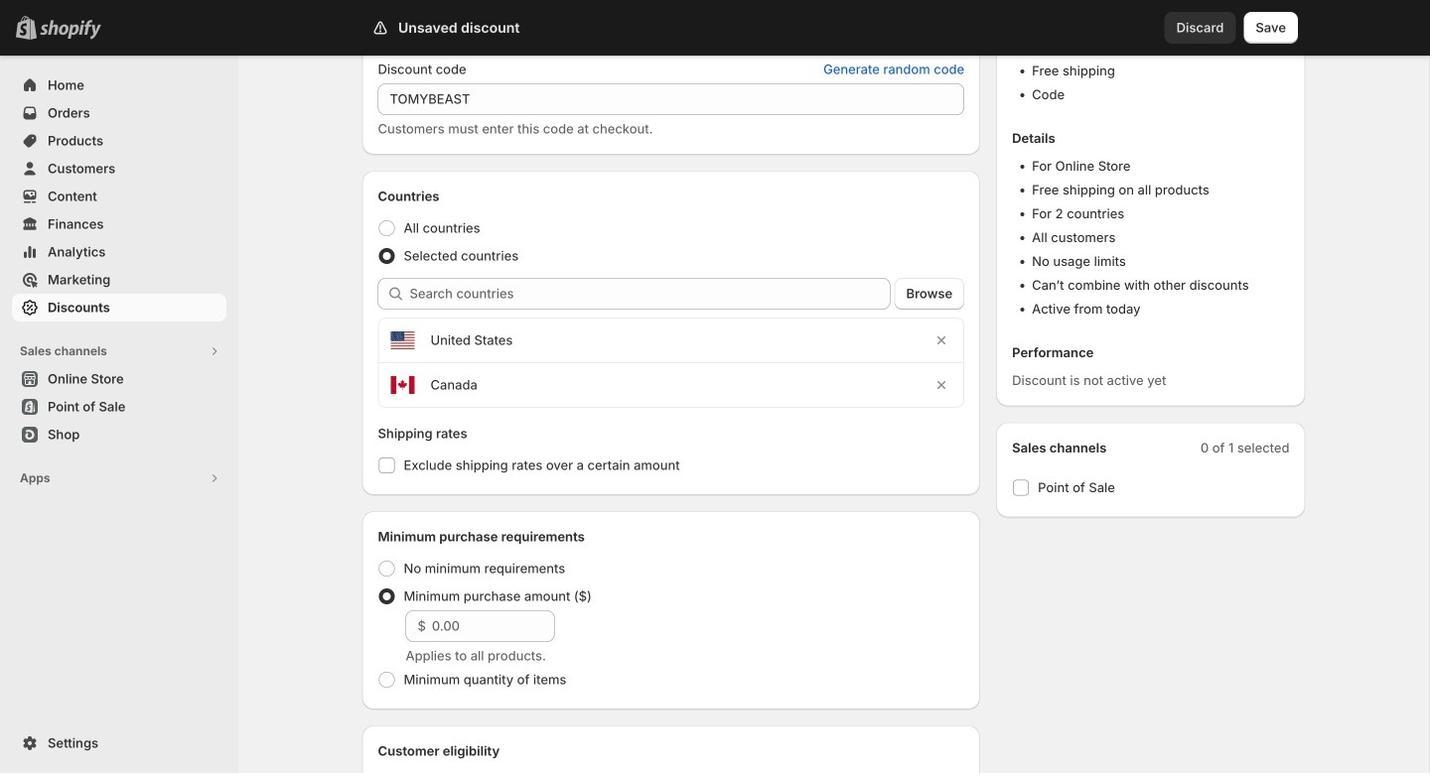 Task type: vqa. For each thing, say whether or not it's contained in the screenshot.
0.00 text field
yes



Task type: locate. For each thing, give the bounding box(es) containing it.
shopify image
[[40, 20, 101, 39]]

None text field
[[378, 83, 965, 115]]



Task type: describe. For each thing, give the bounding box(es) containing it.
0.00 text field
[[432, 611, 555, 643]]

Search countries text field
[[410, 278, 891, 310]]



